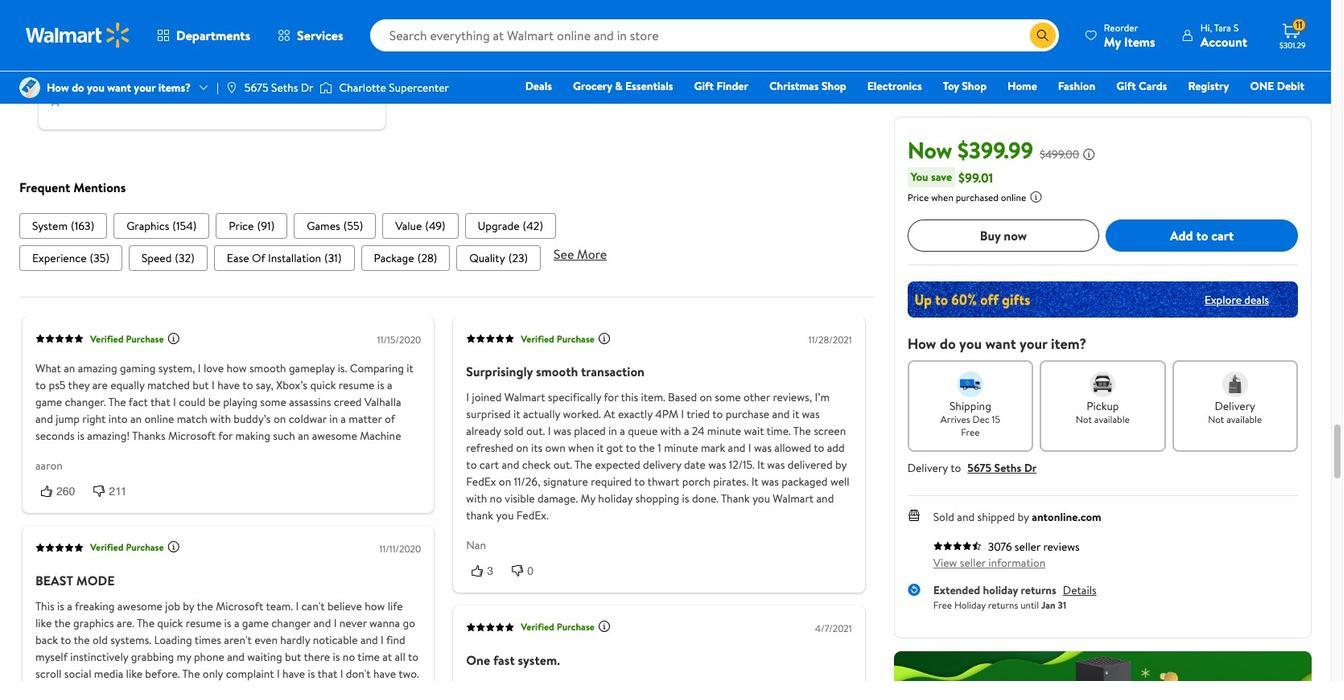 Task type: locate. For each thing, give the bounding box(es) containing it.
the left 1
[[639, 441, 655, 457]]

coldwar
[[289, 412, 327, 428]]

list item containing upgrade
[[465, 214, 556, 240]]

how for how do you want your item?
[[908, 334, 936, 354]]

on
[[700, 390, 712, 406], [274, 412, 286, 428], [516, 441, 528, 457], [499, 475, 511, 491]]

0 horizontal spatial an
[[64, 361, 75, 377]]

0 vertical spatial resume
[[339, 378, 375, 394]]

available inside pickup not available
[[1094, 413, 1130, 427]]

it down 11/15/2020
[[407, 361, 414, 377]]

1 vertical spatial how
[[908, 334, 936, 354]]

how for how do you want your items?
[[47, 80, 69, 96]]

purchase for 11/11/2020
[[126, 541, 164, 555]]

when down placed
[[568, 441, 594, 457]]

gift cards
[[1116, 78, 1167, 94]]

walmart down packaged on the bottom right
[[773, 491, 814, 508]]

0 horizontal spatial cart
[[480, 458, 499, 474]]

0 horizontal spatial have
[[217, 378, 240, 394]]

0 vertical spatial when
[[931, 191, 954, 204]]

not down intent image for pickup on the bottom right of the page
[[1076, 413, 1092, 427]]

do up shipping
[[940, 334, 956, 354]]

0 horizontal spatial in
[[329, 412, 338, 428]]

0 horizontal spatial game
[[35, 395, 62, 411]]

0 horizontal spatial seths
[[271, 80, 298, 96]]

speed (32)
[[142, 251, 195, 267]]

like down this
[[35, 616, 52, 632]]

have
[[217, 378, 240, 394], [283, 666, 305, 682], [373, 666, 396, 682]]

list item containing experience
[[19, 246, 122, 272]]

0 horizontal spatial awesome
[[117, 599, 163, 615]]

verified purchase information image
[[598, 332, 611, 345], [598, 621, 611, 634]]

but up could
[[193, 378, 209, 394]]

worked.
[[563, 407, 601, 423]]

was down wait
[[754, 441, 772, 457]]

amazing!
[[87, 429, 130, 445]]

0 vertical spatial by
[[835, 458, 847, 474]]

verified for 11/28/2021
[[521, 333, 554, 346]]

1 horizontal spatial my
[[1104, 33, 1121, 50]]

departments button
[[143, 16, 264, 55]]

you right thank
[[752, 491, 770, 508]]

0 horizontal spatial some
[[260, 395, 286, 411]]

online inside what an amazing gaming system, i love how smooth gameplay is. comparing it to ps5 they are equally matched but i have to say, xbox's quick resume is a game changer. the fact that i could be playing some assassins creed valhalla and jump right into an online match with buddy's on coldwar in a matter of seconds is amazing! thanks microsoft for making such an awesome machine
[[144, 412, 174, 428]]

to up fedex
[[466, 458, 477, 474]]

1 vertical spatial price
[[229, 219, 254, 235]]

delivery to 5675 seths dr
[[908, 460, 1037, 476]]

no up don't
[[343, 650, 355, 666]]

purchase up system.
[[557, 621, 595, 635]]

do right a
[[72, 80, 84, 96]]

grocery
[[573, 78, 612, 94]]

on inside what an amazing gaming system, i love how smooth gameplay is. comparing it to ps5 they are equally matched but i have to say, xbox's quick resume is a game changer. the fact that i could be playing some assassins creed valhalla and jump right into an online match with buddy's on coldwar in a matter of seconds is amazing! thanks microsoft for making such an awesome machine
[[274, 412, 286, 428]]

it
[[757, 458, 765, 474], [751, 475, 759, 491]]

5675 down dec
[[968, 460, 992, 476]]

1 vertical spatial delivery
[[908, 460, 948, 476]]

smooth up say,
[[249, 361, 286, 377]]

minute right 1
[[664, 441, 698, 457]]

verified purchase information image for 11/11/2020
[[167, 541, 180, 554]]

but
[[193, 378, 209, 394], [285, 650, 301, 666]]

1 vertical spatial your
[[1020, 334, 1048, 354]]

quality (23)
[[469, 251, 528, 267]]

delivery for to
[[908, 460, 948, 476]]

mark
[[701, 441, 725, 457]]

2 verified purchase information image from the top
[[598, 621, 611, 634]]

before.
[[145, 666, 180, 682]]

delivery for not
[[1215, 398, 1256, 414]]

 image
[[19, 77, 40, 98], [320, 80, 333, 96], [225, 81, 238, 94]]

1 horizontal spatial game
[[242, 616, 269, 632]]

verified purchase for 4/7/2021
[[521, 621, 595, 635]]

verified purchase information image
[[167, 332, 180, 345], [167, 541, 180, 554]]

items
[[1124, 33, 1155, 50]]

1 horizontal spatial do
[[940, 334, 956, 354]]

no inside this is a freaking awesome job by the microsoft team. i can't believe how life like the graphics are. the quick resume is a game changer and i never wanna go back to the old systems. loading times aren't even hardly noticable and i find myself instinctively grabbing my phone and waiting but there is no time at all to scroll social media like before. the only complaint i have is that i don't have
[[343, 650, 355, 666]]

2 gift from the left
[[1116, 78, 1136, 94]]

available inside delivery not available
[[1227, 413, 1262, 427]]

delivery inside delivery not available
[[1215, 398, 1256, 414]]

thanks
[[132, 429, 165, 445]]

list item up speed
[[114, 214, 210, 240]]

matter
[[349, 412, 382, 428]]

of
[[252, 251, 265, 267]]

holiday inside extended holiday returns details free holiday returns until jan 31
[[983, 583, 1018, 599]]

exactly
[[618, 407, 653, 423]]

1 horizontal spatial cart
[[1211, 227, 1234, 244]]

list item containing games
[[294, 214, 376, 240]]

1 horizontal spatial available
[[1227, 413, 1262, 427]]

and up time
[[360, 633, 378, 649]]

holiday inside i joined walmart  specifically for this item.  based on some other reviews, i'm surprised it actually worked.  at exactly 4pm i tried to purchase and it was already sold out. i was placed in a queue with a 24 minute wait time. the screen refreshed on its own when it got to the 1 minute mark and i was allowed to add to cart and check out. the expected delivery date was 12/15. it was delivered by fedex on 11/26, signature required to thwart porch pirates. it was packaged well with no visible damage. my holiday shopping is done. thank you walmart and thank you fedex.
[[598, 491, 633, 508]]

visible
[[505, 491, 535, 508]]

0 horizontal spatial when
[[568, 441, 594, 457]]

to left the ps5
[[35, 378, 46, 394]]

in inside i joined walmart  specifically for this item.  based on some other reviews, i'm surprised it actually worked.  at exactly 4pm i tried to purchase and it was already sold out. i was placed in a queue with a 24 minute wait time. the screen refreshed on its own when it got to the 1 minute mark and i was allowed to add to cart and check out. the expected delivery date was 12/15. it was delivered by fedex on 11/26, signature required to thwart porch pirates. it was packaged well with no visible damage. my holiday shopping is done. thank you walmart and thank you fedex.
[[609, 424, 617, 440]]

1 horizontal spatial walmart
[[773, 491, 814, 508]]

verified for 11/11/2020
[[90, 541, 124, 555]]

1 vertical spatial it
[[751, 475, 759, 491]]

1 not from the left
[[1076, 413, 1092, 427]]

verified purchase information image for 11/15/2020
[[167, 332, 180, 345]]

price for price when purchased online
[[908, 191, 929, 204]]

with down be
[[210, 412, 231, 428]]

verified purchase information image up job
[[167, 541, 180, 554]]

beast mode
[[35, 572, 115, 590]]

it down 12/15.
[[751, 475, 759, 491]]

shipping
[[950, 398, 991, 414]]

0 horizontal spatial  image
[[19, 77, 40, 98]]

list item up (31)
[[294, 214, 376, 240]]

1 vertical spatial out.
[[553, 458, 572, 474]]

1 vertical spatial game
[[242, 616, 269, 632]]

search icon image
[[1036, 29, 1049, 42]]

Walmart Site-Wide search field
[[370, 19, 1059, 52]]

1 horizontal spatial that
[[318, 666, 337, 682]]

|
[[217, 80, 219, 96]]

price down you
[[908, 191, 929, 204]]

my inside reorder my items
[[1104, 33, 1121, 50]]

no inside i joined walmart  specifically for this item.  based on some other reviews, i'm surprised it actually worked.  at exactly 4pm i tried to purchase and it was already sold out. i was placed in a queue with a 24 minute wait time. the screen refreshed on its own when it got to the 1 minute mark and i was allowed to add to cart and check out. the expected delivery date was 12/15. it was delivered by fedex on 11/26, signature required to thwart porch pirates. it was packaged well with no visible damage. my holiday shopping is done. thank you walmart and thank you fedex.
[[490, 491, 502, 508]]

2 not from the left
[[1208, 413, 1224, 427]]

1 horizontal spatial gift
[[1116, 78, 1136, 94]]

0 vertical spatial holiday
[[598, 491, 633, 508]]

verified up amazing
[[90, 333, 124, 346]]

0 vertical spatial like
[[35, 616, 52, 632]]

0 horizontal spatial delivery
[[908, 460, 948, 476]]

smooth inside what an amazing gaming system, i love how smooth gameplay is. comparing it to ps5 they are equally matched but i have to say, xbox's quick resume is a game changer. the fact that i could be playing some assassins creed valhalla and jump right into an online match with buddy's on coldwar in a matter of seconds is amazing! thanks microsoft for making such an awesome machine
[[249, 361, 286, 377]]

0 vertical spatial do
[[72, 80, 84, 96]]

seths up sold and shipped by antonline.com
[[994, 460, 1022, 476]]

 image left a
[[19, 77, 40, 98]]

free inside shipping arrives dec 15 free
[[961, 426, 980, 439]]

antonline.com
[[1032, 509, 1102, 526]]

1 horizontal spatial out.
[[553, 458, 572, 474]]

2 available from the left
[[1227, 413, 1262, 427]]

returns left until
[[988, 598, 1018, 612]]

legal information image
[[1030, 191, 1043, 204]]

to right got
[[626, 441, 636, 457]]

there
[[304, 650, 330, 666]]

out. up its
[[526, 424, 545, 440]]

do for how do you want your items?
[[72, 80, 84, 96]]

0 horizontal spatial not
[[1076, 413, 1092, 427]]

see more list
[[19, 246, 875, 272]]

toy shop
[[943, 78, 987, 94]]

 image left charlotte
[[320, 80, 333, 96]]

verified purchase for 11/28/2021
[[521, 333, 595, 346]]

1 vertical spatial online
[[144, 412, 174, 428]]

and up '11/26,'
[[502, 458, 519, 474]]

online left 'legal information' icon
[[1001, 191, 1026, 204]]

grabbing
[[131, 650, 174, 666]]

list item
[[19, 214, 107, 240], [114, 214, 210, 240], [216, 214, 287, 240], [294, 214, 376, 240], [383, 214, 458, 240], [465, 214, 556, 240], [19, 246, 122, 272], [129, 246, 208, 272], [214, 246, 355, 272], [361, 246, 450, 272], [457, 246, 541, 272]]

seller for view
[[960, 555, 986, 571]]

is down noticable
[[333, 650, 340, 666]]

1 horizontal spatial how
[[365, 599, 385, 615]]

1 horizontal spatial like
[[126, 666, 142, 682]]

intent image for pickup image
[[1090, 372, 1116, 398]]

shop right toy
[[962, 78, 987, 94]]

1 available from the left
[[1094, 413, 1130, 427]]

1 vertical spatial how
[[365, 599, 385, 615]]

1 vertical spatial awesome
[[117, 599, 163, 615]]

with inside what an amazing gaming system, i love how smooth gameplay is. comparing it to ps5 they are equally matched but i have to say, xbox's quick resume is a game changer. the fact that i could be playing some assassins creed valhalla and jump right into an online match with buddy's on coldwar in a matter of seconds is amazing! thanks microsoft for making such an awesome machine
[[210, 412, 231, 428]]

1 horizontal spatial but
[[285, 650, 301, 666]]

but inside what an amazing gaming system, i love how smooth gameplay is. comparing it to ps5 they are equally matched but i have to say, xbox's quick resume is a game changer. the fact that i could be playing some assassins creed valhalla and jump right into an online match with buddy's on coldwar in a matter of seconds is amazing! thanks microsoft for making such an awesome machine
[[193, 378, 209, 394]]

some up the purchase
[[715, 390, 741, 406]]

1 vertical spatial resume
[[186, 616, 222, 632]]

gift for gift cards
[[1116, 78, 1136, 94]]

are.
[[117, 616, 134, 632]]

available for pickup
[[1094, 413, 1130, 427]]

resume
[[339, 378, 375, 394], [186, 616, 222, 632]]

purchase for 4/7/2021
[[557, 621, 595, 635]]

holiday
[[954, 598, 986, 612]]

1 horizontal spatial shop
[[962, 78, 987, 94]]

1 vertical spatial cart
[[480, 458, 499, 474]]

holiday
[[598, 491, 633, 508], [983, 583, 1018, 599]]

minute
[[707, 424, 741, 440], [664, 441, 698, 457]]

free down shipping
[[961, 426, 980, 439]]

awesome inside what an amazing gaming system, i love how smooth gameplay is. comparing it to ps5 they are equally matched but i have to say, xbox's quick resume is a game changer. the fact that i could be playing some assassins creed valhalla and jump right into an online match with buddy's on coldwar in a matter of seconds is amazing! thanks microsoft for making such an awesome machine
[[312, 429, 357, 445]]

1 vertical spatial for
[[218, 429, 233, 445]]

it inside what an amazing gaming system, i love how smooth gameplay is. comparing it to ps5 they are equally matched but i have to say, xbox's quick resume is a game changer. the fact that i could be playing some assassins creed valhalla and jump right into an online match with buddy's on coldwar in a matter of seconds is amazing! thanks microsoft for making such an awesome machine
[[407, 361, 414, 377]]

list
[[19, 214, 875, 240]]

2 shop from the left
[[962, 78, 987, 94]]

want left item?
[[985, 334, 1016, 354]]

deals
[[525, 78, 552, 94]]

4/7/2021
[[815, 622, 852, 636]]

0 horizontal spatial online
[[144, 412, 174, 428]]

2 vertical spatial an
[[298, 429, 309, 445]]

0 vertical spatial how
[[47, 80, 69, 96]]

0 vertical spatial 5675
[[245, 80, 269, 96]]

gift finder
[[694, 78, 748, 94]]

0 horizontal spatial that
[[151, 395, 170, 411]]

dr down services popup button
[[301, 80, 313, 96]]

experience (35)
[[32, 251, 109, 267]]

freaking
[[75, 599, 115, 615]]

(91)
[[257, 219, 275, 235]]

0 vertical spatial free
[[961, 426, 980, 439]]

gift inside 'link'
[[694, 78, 714, 94]]

0 horizontal spatial my
[[581, 491, 596, 508]]

was left packaged on the bottom right
[[761, 475, 779, 491]]

free inside extended holiday returns details free holiday returns until jan 31
[[933, 598, 952, 612]]

1 horizontal spatial by
[[835, 458, 847, 474]]

0 horizontal spatial how
[[226, 361, 247, 377]]

quick inside what an amazing gaming system, i love how smooth gameplay is. comparing it to ps5 they are equally matched but i have to say, xbox's quick resume is a game changer. the fact that i could be playing some assassins creed valhalla and jump right into an online match with buddy's on coldwar in a matter of seconds is amazing! thanks microsoft for making such an awesome machine
[[310, 378, 336, 394]]

2 verified purchase information image from the top
[[167, 541, 180, 554]]

5675 right |
[[245, 80, 269, 96]]

reorder my items
[[1104, 21, 1155, 50]]

0 vertical spatial want
[[107, 80, 131, 96]]

delivery
[[1215, 398, 1256, 414], [908, 460, 948, 476]]

how inside what an amazing gaming system, i love how smooth gameplay is. comparing it to ps5 they are equally matched but i have to say, xbox's quick resume is a game changer. the fact that i could be playing some assassins creed valhalla and jump right into an online match with buddy's on coldwar in a matter of seconds is amazing! thanks microsoft for making such an awesome machine
[[226, 361, 247, 377]]

1 horizontal spatial seller
[[1015, 539, 1041, 555]]

cards
[[1139, 78, 1167, 94]]

1 vertical spatial but
[[285, 650, 301, 666]]

delivery not available
[[1208, 398, 1262, 427]]

done.
[[692, 491, 719, 508]]

1 horizontal spatial delivery
[[1215, 398, 1256, 414]]

1 vertical spatial my
[[581, 491, 596, 508]]

 image for charlotte
[[320, 80, 333, 96]]

$399.99
[[958, 134, 1033, 166]]

purchase up gaming
[[126, 333, 164, 346]]

seths
[[271, 80, 298, 96], [994, 460, 1022, 476]]

list item containing ease of installation
[[214, 246, 355, 272]]

 image right |
[[225, 81, 238, 94]]

by right job
[[183, 599, 194, 615]]

more
[[577, 246, 607, 264]]

available down intent image for delivery
[[1227, 413, 1262, 427]]

verified purchase up surprisingly smooth transaction at the bottom left of the page
[[521, 333, 595, 346]]

one fast system.
[[466, 652, 560, 670]]

some inside i joined walmart  specifically for this item.  based on some other reviews, i'm surprised it actually worked.  at exactly 4pm i tried to purchase and it was already sold out. i was placed in a queue with a 24 minute wait time. the screen refreshed on its own when it got to the 1 minute mark and i was allowed to add to cart and check out. the expected delivery date was 12/15. it was delivered by fedex on 11/26, signature required to thwart porch pirates. it was packaged well with no visible damage. my holiday shopping is done. thank you walmart and thank you fedex.
[[715, 390, 741, 406]]

returns left the 31
[[1021, 583, 1057, 599]]

the inside what an amazing gaming system, i love how smooth gameplay is. comparing it to ps5 they are equally matched but i have to say, xbox's quick resume is a game changer. the fact that i could be playing some assassins creed valhalla and jump right into an online match with buddy's on coldwar in a matter of seconds is amazing! thanks microsoft for making such an awesome machine
[[108, 395, 126, 411]]

paul
[[521, 27, 542, 43]]

0 horizontal spatial want
[[107, 80, 131, 96]]

at
[[382, 650, 392, 666]]

price when purchased online
[[908, 191, 1026, 204]]

1 vertical spatial microsoft
[[216, 599, 263, 615]]

buy now
[[980, 227, 1027, 244]]

game down the ps5
[[35, 395, 62, 411]]

1 verified purchase information image from the top
[[167, 332, 180, 345]]

gaming
[[120, 361, 156, 377]]

1 vertical spatial dr
[[1024, 460, 1037, 476]]

1 vertical spatial verified purchase information image
[[598, 621, 611, 634]]

hi,
[[1201, 21, 1212, 34]]

1 vertical spatial want
[[985, 334, 1016, 354]]

when down save
[[931, 191, 954, 204]]

nan
[[466, 538, 486, 554]]

quick inside this is a freaking awesome job by the microsoft team. i can't believe how life like the graphics are. the quick resume is a game changer and i never wanna go back to the old systems. loading times aren't even hardly noticable and i find myself instinctively grabbing my phone and waiting but there is no time at all to scroll social media like before. the only complaint i have is that i don't have
[[157, 616, 183, 632]]

and up 12/15.
[[728, 441, 746, 457]]

1 horizontal spatial minute
[[707, 424, 741, 440]]

verified purchase information image up system,
[[167, 332, 180, 345]]

0 vertical spatial how
[[226, 361, 247, 377]]

0 vertical spatial price
[[908, 191, 929, 204]]

want left items?
[[107, 80, 131, 96]]

a up got
[[620, 424, 625, 440]]

i'm
[[815, 390, 830, 406]]

0 horizontal spatial dr
[[301, 80, 313, 96]]

price left (91) at left
[[229, 219, 254, 235]]

list item up "experience"
[[19, 214, 107, 240]]

4pm
[[655, 407, 678, 423]]

out. up signature on the bottom left of page
[[553, 458, 572, 474]]

awesome down the coldwar at bottom
[[312, 429, 357, 445]]

go
[[403, 616, 415, 632]]

1 shop from the left
[[822, 78, 846, 94]]

shop for christmas shop
[[822, 78, 846, 94]]

2 vertical spatial by
[[183, 599, 194, 615]]

have inside what an amazing gaming system, i love how smooth gameplay is. comparing it to ps5 they are equally matched but i have to say, xbox's quick resume is a game changer. the fact that i could be playing some assassins creed valhalla and jump right into an online match with buddy's on coldwar in a matter of seconds is amazing! thanks microsoft for making such an awesome machine
[[217, 378, 240, 394]]

never
[[339, 616, 367, 632]]

(31)
[[324, 251, 342, 267]]

until
[[1021, 598, 1039, 612]]

0 button
[[506, 564, 546, 580]]

(154)
[[173, 219, 197, 235]]

 image for 5675
[[225, 81, 238, 94]]

1 horizontal spatial no
[[490, 491, 502, 508]]

microsoft down "match" on the bottom of the page
[[168, 429, 216, 445]]

the up 'into'
[[108, 395, 126, 411]]

1 vertical spatial holiday
[[983, 583, 1018, 599]]

christmas shop link
[[762, 77, 854, 95]]

to
[[1196, 227, 1208, 244], [35, 378, 46, 394], [243, 378, 253, 394], [712, 407, 723, 423], [626, 441, 636, 457], [814, 441, 824, 457], [466, 458, 477, 474], [951, 460, 961, 476], [634, 475, 645, 491], [60, 633, 71, 649], [408, 650, 419, 666]]

holiday down required on the bottom
[[598, 491, 633, 508]]

what an amazing gaming system, i love how smooth gameplay is. comparing it to ps5 they are equally matched but i have to say, xbox's quick resume is a game changer. the fact that i could be playing some assassins creed valhalla and jump right into an online match with buddy's on coldwar in a matter of seconds is amazing! thanks microsoft for making such an awesome machine
[[35, 361, 414, 445]]

0 vertical spatial an
[[64, 361, 75, 377]]

1 horizontal spatial dr
[[1024, 460, 1037, 476]]

not inside delivery not available
[[1208, 413, 1224, 427]]

list item down upgrade
[[457, 246, 541, 272]]

verified purchase information image for 4/7/2021
[[598, 621, 611, 634]]

explore deals
[[1205, 292, 1269, 308]]

cart right the add
[[1211, 227, 1234, 244]]

quick down job
[[157, 616, 183, 632]]

fact
[[129, 395, 148, 411]]

0 horizontal spatial holiday
[[598, 491, 633, 508]]

1 horizontal spatial your
[[1020, 334, 1048, 354]]

game inside this is a freaking awesome job by the microsoft team. i can't believe how life like the graphics are. the quick resume is a game changer and i never wanna go back to the old systems. loading times aren't even hardly noticable and i find myself instinctively grabbing my phone and waiting but there is no time at all to scroll social media like before. the only complaint i have is that i don't have
[[242, 616, 269, 632]]

supercenter
[[389, 80, 449, 96]]

0 horizontal spatial resume
[[186, 616, 222, 632]]

item.
[[641, 390, 665, 406]]

1 horizontal spatial quick
[[310, 378, 336, 394]]

0 vertical spatial seths
[[271, 80, 298, 96]]

1 horizontal spatial want
[[985, 334, 1016, 354]]

verified for 11/15/2020
[[90, 333, 124, 346]]

purchase
[[126, 333, 164, 346], [557, 333, 595, 346], [126, 541, 164, 555], [557, 621, 595, 635]]

how right love
[[226, 361, 247, 377]]

0 horizontal spatial walmart
[[504, 390, 545, 406]]

online up thanks
[[144, 412, 174, 428]]

1 horizontal spatial for
[[604, 390, 618, 406]]

purchase down '211'
[[126, 541, 164, 555]]

waiting
[[247, 650, 282, 666]]

don't
[[346, 666, 371, 682]]

0 vertical spatial quick
[[310, 378, 336, 394]]

smooth up specifically
[[536, 364, 578, 381]]

1 horizontal spatial not
[[1208, 413, 1224, 427]]

out.
[[526, 424, 545, 440], [553, 458, 572, 474]]

260 button
[[35, 484, 88, 501]]

2 horizontal spatial have
[[373, 666, 396, 682]]

is down right
[[77, 429, 84, 445]]

1 gift from the left
[[694, 78, 714, 94]]

list item containing value
[[383, 214, 458, 240]]

dr up sold and shipped by antonline.com
[[1024, 460, 1037, 476]]

seller down '4.2578 stars out of 5, based on 3076 seller reviews' element
[[960, 555, 986, 571]]

1 vertical spatial no
[[343, 650, 355, 666]]

and right sold
[[957, 509, 975, 526]]

upgrade (42)
[[478, 219, 543, 235]]

quick
[[310, 378, 336, 394], [157, 616, 183, 632]]

1 horizontal spatial some
[[715, 390, 741, 406]]

it right 12/15.
[[757, 458, 765, 474]]

list item up (23)
[[465, 214, 556, 240]]

not inside pickup not available
[[1076, 413, 1092, 427]]

and down 'can't'
[[313, 616, 331, 632]]

for inside what an amazing gaming system, i love how smooth gameplay is. comparing it to ps5 they are equally matched but i have to say, xbox's quick resume is a game changer. the fact that i could be playing some assassins creed valhalla and jump right into an online match with buddy's on coldwar in a matter of seconds is amazing! thanks microsoft for making such an awesome machine
[[218, 429, 233, 445]]

with up thank
[[466, 491, 487, 508]]

electronics link
[[860, 77, 929, 95]]

2 horizontal spatial an
[[298, 429, 309, 445]]

0 vertical spatial but
[[193, 378, 209, 394]]

do for how do you want your item?
[[940, 334, 956, 354]]

surprisingly smooth transaction
[[466, 364, 645, 381]]

delivered
[[788, 458, 833, 474]]

Search search field
[[370, 19, 1059, 52]]

to inside button
[[1196, 227, 1208, 244]]

microsoft inside what an amazing gaming system, i love how smooth gameplay is. comparing it to ps5 they are equally matched but i have to say, xbox's quick resume is a game changer. the fact that i could be playing some assassins creed valhalla and jump right into an online match with buddy's on coldwar in a matter of seconds is amazing! thanks microsoft for making such an awesome machine
[[168, 429, 216, 445]]

1 verified purchase information image from the top
[[598, 332, 611, 345]]

0 vertical spatial that
[[151, 395, 170, 411]]

other
[[744, 390, 770, 406]]

to right the add
[[1196, 227, 1208, 244]]

gameplay
[[289, 361, 335, 377]]

you down visible
[[496, 508, 514, 524]]

some inside what an amazing gaming system, i love how smooth gameplay is. comparing it to ps5 they are equally matched but i have to say, xbox's quick resume is a game changer. the fact that i could be playing some assassins creed valhalla and jump right into an online match with buddy's on coldwar in a matter of seconds is amazing! thanks microsoft for making such an awesome machine
[[260, 395, 286, 411]]

that
[[151, 395, 170, 411], [318, 666, 337, 682]]

view seller information link
[[933, 555, 1046, 571]]

want for items?
[[107, 80, 131, 96]]

how
[[226, 361, 247, 377], [365, 599, 385, 615]]



Task type: describe. For each thing, give the bounding box(es) containing it.
for inside i joined walmart  specifically for this item.  based on some other reviews, i'm surprised it actually worked.  at exactly 4pm i tried to purchase and it was already sold out. i was placed in a queue with a 24 minute wait time. the screen refreshed on its own when it got to the 1 minute mark and i was allowed to add to cart and check out. the expected delivery date was 12/15. it was delivered by fedex on 11/26, signature required to thwart porch pirates. it was packaged well with no visible damage. my holiday shopping is done. thank you walmart and thank you fedex.
[[604, 390, 618, 406]]

and inside what an amazing gaming system, i love how smooth gameplay is. comparing it to ps5 they are equally matched but i have to say, xbox's quick resume is a game changer. the fact that i could be playing some assassins creed valhalla and jump right into an online match with buddy's on coldwar in a matter of seconds is amazing! thanks microsoft for making such an awesome machine
[[35, 412, 53, 428]]

package (28)
[[374, 251, 437, 267]]

pickup
[[1087, 398, 1119, 414]]

the inside i joined walmart  specifically for this item.  based on some other reviews, i'm surprised it actually worked.  at exactly 4pm i tried to purchase and it was already sold out. i was placed in a queue with a 24 minute wait time. the screen refreshed on its own when it got to the 1 minute mark and i was allowed to add to cart and check out. the expected delivery date was 12/15. it was delivered by fedex on 11/26, signature required to thwart porch pirates. it was packaged well with no visible damage. my holiday shopping is done. thank you walmart and thank you fedex.
[[639, 441, 655, 457]]

old
[[93, 633, 108, 649]]

playing
[[223, 395, 258, 411]]

myself
[[35, 650, 68, 666]]

11/28/2021
[[809, 334, 852, 347]]

4.2578 stars out of 5, based on 3076 seller reviews element
[[933, 542, 982, 551]]

you up intent image for shipping
[[959, 334, 982, 354]]

ps5
[[49, 378, 66, 394]]

verified purchase for 11/15/2020
[[90, 333, 164, 346]]

want for item?
[[985, 334, 1016, 354]]

shopping
[[635, 491, 679, 508]]

in inside what an amazing gaming system, i love how smooth gameplay is. comparing it to ps5 they are equally matched but i have to say, xbox's quick resume is a game changer. the fact that i could be playing some assassins creed valhalla and jump right into an online match with buddy's on coldwar in a matter of seconds is amazing! thanks microsoft for making such an awesome machine
[[329, 412, 338, 428]]

the right are.
[[137, 616, 155, 632]]

0 horizontal spatial returns
[[988, 598, 1018, 612]]

jan
[[1041, 598, 1056, 612]]

sold and shipped by antonline.com
[[933, 509, 1102, 526]]

is up the aren't
[[224, 616, 231, 632]]

that inside this is a freaking awesome job by the microsoft team. i can't believe how life like the graphics are. the quick resume is a game changer and i never wanna go back to the old systems. loading times aren't even hardly noticable and i find myself instinctively grabbing my phone and waiting but there is no time at all to scroll social media like before. the only complaint i have is that i don't have
[[318, 666, 337, 682]]

reviews
[[1043, 539, 1080, 555]]

when inside i joined walmart  specifically for this item.  based on some other reviews, i'm surprised it actually worked.  at exactly 4pm i tried to purchase and it was already sold out. i was placed in a queue with a 24 minute wait time. the screen refreshed on its own when it got to the 1 minute mark and i was allowed to add to cart and check out. the expected delivery date was 12/15. it was delivered by fedex on 11/26, signature required to thwart porch pirates. it was packaged well with no visible damage. my holiday shopping is done. thank you walmart and thank you fedex.
[[568, 441, 594, 457]]

to right back
[[60, 633, 71, 649]]

1 vertical spatial walmart
[[773, 491, 814, 508]]

allowed
[[774, 441, 811, 457]]

i left find at the bottom left of page
[[381, 633, 384, 649]]

grocery & essentials link
[[566, 77, 681, 95]]

shop for toy shop
[[962, 78, 987, 94]]

cart inside i joined walmart  specifically for this item.  based on some other reviews, i'm surprised it actually worked.  at exactly 4pm i tried to purchase and it was already sold out. i was placed in a queue with a 24 minute wait time. the screen refreshed on its own when it got to the 1 minute mark and i was allowed to add to cart and check out. the expected delivery date was 12/15. it was delivered by fedex on 11/26, signature required to thwart porch pirates. it was packaged well with no visible damage. my holiday shopping is done. thank you walmart and thank you fedex.
[[480, 458, 499, 474]]

buy now button
[[908, 220, 1100, 252]]

your for items?
[[134, 80, 156, 96]]

to right tried
[[712, 407, 723, 423]]

what
[[35, 361, 61, 377]]

actually
[[523, 407, 560, 423]]

is up the valhalla
[[377, 378, 384, 394]]

a left 24
[[684, 424, 689, 440]]

5675 seths dr button
[[968, 460, 1037, 476]]

free for extended
[[933, 598, 952, 612]]

it left got
[[597, 441, 604, 457]]

to left add
[[814, 441, 824, 457]]

was down mark
[[708, 458, 726, 474]]

1 horizontal spatial when
[[931, 191, 954, 204]]

services
[[297, 27, 343, 44]]

to left say,
[[243, 378, 253, 394]]

1 horizontal spatial returns
[[1021, 583, 1057, 599]]

the down the my
[[182, 666, 200, 682]]

(55)
[[343, 219, 363, 235]]

awesome inside this is a freaking awesome job by the microsoft team. i can't believe how life like the graphics are. the quick resume is a game changer and i never wanna go back to the old systems. loading times aren't even hardly noticable and i find myself instinctively grabbing my phone and waiting but there is no time at all to scroll social media like before. the only complaint i have is that i don't have
[[117, 599, 163, 615]]

available for delivery
[[1227, 413, 1262, 427]]

add
[[827, 441, 845, 457]]

i left don't
[[340, 666, 343, 682]]

walmart+
[[1257, 101, 1305, 117]]

list containing system
[[19, 214, 875, 240]]

seller for 3076
[[1015, 539, 1041, 555]]

2 horizontal spatial with
[[660, 424, 681, 440]]

was down allowed on the right
[[767, 458, 785, 474]]

i left tried
[[681, 407, 684, 423]]

debit
[[1277, 78, 1305, 94]]

resume inside this is a freaking awesome job by the microsoft team. i can't believe how life like the graphics are. the quick resume is a game changer and i never wanna go back to the old systems. loading times aren't even hardly noticable and i find myself instinctively grabbing my phone and waiting but there is no time at all to scroll social media like before. the only complaint i have is that i don't have
[[186, 616, 222, 632]]

not for pickup
[[1076, 413, 1092, 427]]

on left '11/26,'
[[499, 475, 511, 491]]

1 vertical spatial seths
[[994, 460, 1022, 476]]

such
[[273, 429, 295, 445]]

the up signature on the bottom left of page
[[575, 458, 592, 474]]

graphics (154)
[[126, 219, 197, 235]]

jump
[[56, 412, 80, 428]]

ease of installation (31)
[[227, 251, 342, 267]]

1 horizontal spatial online
[[1001, 191, 1026, 204]]

list item containing speed
[[129, 246, 208, 272]]

up to sixty percent off deals. shop now. image
[[908, 282, 1298, 318]]

purchase for 11/28/2021
[[557, 333, 595, 346]]

how inside this is a freaking awesome job by the microsoft team. i can't believe how life like the graphics are. the quick resume is a game changer and i never wanna go back to the old systems. loading times aren't even hardly noticable and i find myself instinctively grabbing my phone and waiting but there is no time at all to scroll social media like before. the only complaint i have is that i don't have
[[365, 599, 385, 615]]

verified for 4/7/2021
[[521, 621, 554, 635]]

by inside this is a freaking awesome job by the microsoft team. i can't believe how life like the graphics are. the quick resume is a game changer and i never wanna go back to the old systems. loading times aren't even hardly noticable and i find myself instinctively grabbing my phone and waiting but there is no time at all to scroll social media like before. the only complaint i have is that i don't have
[[183, 599, 194, 615]]

intent image for delivery image
[[1222, 372, 1248, 398]]

aaron
[[35, 458, 63, 475]]

life
[[388, 599, 403, 615]]

frequent mentions
[[19, 179, 126, 197]]

of
[[385, 412, 395, 428]]

queue
[[628, 424, 658, 440]]

shipped
[[977, 509, 1015, 526]]

the up allowed on the right
[[793, 424, 811, 440]]

0 horizontal spatial minute
[[664, 441, 698, 457]]

0 horizontal spatial out.
[[526, 424, 545, 440]]

thwart
[[648, 475, 680, 491]]

resume inside what an amazing gaming system, i love how smooth gameplay is. comparing it to ps5 they are equally matched but i have to say, xbox's quick resume is a game changer. the fact that i could be playing some assassins creed valhalla and jump right into an online match with buddy's on coldwar in a matter of seconds is amazing! thanks microsoft for making such an awesome machine
[[339, 378, 375, 394]]

signature
[[543, 475, 588, 491]]

211
[[109, 486, 127, 499]]

you
[[911, 169, 928, 185]]

list item containing price
[[216, 214, 287, 240]]

1 horizontal spatial smooth
[[536, 364, 578, 381]]

how do you want your item?
[[908, 334, 1087, 354]]

to right all
[[408, 650, 419, 666]]

$499.00
[[1040, 146, 1079, 163]]

(163)
[[71, 219, 94, 235]]

christmas
[[769, 78, 819, 94]]

finder
[[717, 78, 748, 94]]

electronics
[[867, 78, 922, 94]]

by inside i joined walmart  specifically for this item.  based on some other reviews, i'm surprised it actually worked.  at exactly 4pm i tried to purchase and it was already sold out. i was placed in a queue with a 24 minute wait time. the screen refreshed on its own when it got to the 1 minute mark and i was allowed to add to cart and check out. the expected delivery date was 12/15. it was delivered by fedex on 11/26, signature required to thwart porch pirates. it was packaged well with no visible damage. my holiday shopping is done. thank you walmart and thank you fedex.
[[835, 458, 847, 474]]

ease
[[227, 251, 249, 267]]

1 horizontal spatial have
[[283, 666, 305, 682]]

1 vertical spatial like
[[126, 666, 142, 682]]

now
[[908, 134, 952, 166]]

i down wait
[[748, 441, 751, 457]]

 image for how
[[19, 77, 40, 98]]

and down well
[[816, 491, 834, 508]]

0 vertical spatial it
[[757, 458, 765, 474]]

0 horizontal spatial like
[[35, 616, 52, 632]]

but inside this is a freaking awesome job by the microsoft team. i can't believe how life like the graphics are. the quick resume is a game changer and i never wanna go back to the old systems. loading times aren't even hardly noticable and i find myself instinctively grabbing my phone and waiting but there is no time at all to scroll social media like before. the only complaint i have is that i don't have
[[285, 650, 301, 666]]

1 vertical spatial 5675
[[968, 460, 992, 476]]

your for item?
[[1020, 334, 1048, 354]]

free for shipping
[[961, 426, 980, 439]]

1 horizontal spatial an
[[130, 412, 142, 428]]

on left its
[[516, 441, 528, 457]]

gift cards link
[[1109, 77, 1175, 95]]

intent image for shipping image
[[958, 372, 983, 398]]

0 horizontal spatial 5675
[[245, 80, 269, 96]]

scroll
[[35, 666, 62, 682]]

i down love
[[212, 378, 215, 394]]

list item containing quality
[[457, 246, 541, 272]]

the right job
[[197, 599, 213, 615]]

not for delivery
[[1208, 413, 1224, 427]]

buy
[[980, 227, 1001, 244]]

(28)
[[417, 251, 437, 267]]

complaint
[[226, 666, 274, 682]]

11/11/2020
[[379, 543, 421, 556]]

that inside what an amazing gaming system, i love how smooth gameplay is. comparing it to ps5 they are equally matched but i have to say, xbox's quick resume is a game changer. the fact that i could be playing some assassins creed valhalla and jump right into an online match with buddy's on coldwar in a matter of seconds is amazing! thanks microsoft for making such an awesome machine
[[151, 395, 170, 411]]

verified purchase for 11/11/2020
[[90, 541, 164, 555]]

arrives
[[941, 413, 970, 427]]

verified purchase information image for 11/28/2021
[[598, 332, 611, 345]]

it down reviews,
[[792, 407, 799, 423]]

price for price (91)
[[229, 219, 254, 235]]

on up tried
[[700, 390, 712, 406]]

wait
[[744, 424, 764, 440]]

a
[[52, 94, 59, 110]]

a up the valhalla
[[387, 378, 392, 394]]

gift for gift finder
[[694, 78, 714, 94]]

already
[[466, 424, 501, 440]]

i up own
[[548, 424, 551, 440]]

i left joined
[[466, 390, 469, 406]]

extended holiday returns details free holiday returns until jan 31
[[933, 583, 1097, 612]]

i up noticable
[[334, 616, 337, 632]]

a up the aren't
[[234, 616, 239, 632]]

to left 5675 seths dr button
[[951, 460, 961, 476]]

a right this
[[67, 599, 72, 615]]

walmart image
[[26, 23, 130, 48]]

you right a
[[87, 80, 105, 96]]

to left thwart
[[634, 475, 645, 491]]

and down the aren't
[[227, 650, 245, 666]]

screen
[[814, 424, 846, 440]]

only
[[203, 666, 223, 682]]

xbox's
[[276, 378, 307, 394]]

12/15.
[[729, 458, 755, 474]]

graphics
[[73, 616, 114, 632]]

the up back
[[54, 616, 71, 632]]

3 button
[[466, 564, 506, 580]]

team.
[[266, 599, 293, 615]]

buddy's
[[234, 412, 271, 428]]

0 vertical spatial dr
[[301, 80, 313, 96]]

it up sold
[[514, 407, 520, 423]]

11
[[1296, 18, 1303, 32]]

game inside what an amazing gaming system, i love how smooth gameplay is. comparing it to ps5 they are equally matched but i have to say, xbox's quick resume is a game changer. the fact that i could be playing some assassins creed valhalla and jump right into an online match with buddy's on coldwar in a matter of seconds is amazing! thanks microsoft for making such an awesome machine
[[35, 395, 62, 411]]

list item containing system
[[19, 214, 107, 240]]

dec
[[973, 413, 990, 427]]

expected
[[595, 458, 640, 474]]

cart inside button
[[1211, 227, 1234, 244]]

machine
[[360, 429, 401, 445]]

0
[[527, 566, 534, 578]]

a down creed
[[341, 412, 346, 428]]

is right this
[[57, 599, 64, 615]]

1 horizontal spatial with
[[466, 491, 487, 508]]

11/15/2020
[[377, 334, 421, 347]]

is down there
[[308, 666, 315, 682]]

toy shop link
[[936, 77, 994, 95]]

learn more about strikethrough prices image
[[1083, 148, 1096, 161]]

the left old
[[74, 633, 90, 649]]

porch
[[682, 475, 711, 491]]

(49)
[[425, 219, 446, 235]]

i left 'can't'
[[296, 599, 299, 615]]

charlotte
[[339, 80, 386, 96]]

my inside i joined walmart  specifically for this item.  based on some other reviews, i'm surprised it actually worked.  at exactly 4pm i tried to purchase and it was already sold out. i was placed in a queue with a 24 minute wait time. the screen refreshed on its own when it got to the 1 minute mark and i was allowed to add to cart and check out. the expected delivery date was 12/15. it was delivered by fedex on 11/26, signature required to thwart porch pirates. it was packaged well with no visible damage. my holiday shopping is done. thank you walmart and thank you fedex.
[[581, 491, 596, 508]]

essentials
[[625, 78, 673, 94]]

its
[[531, 441, 543, 457]]

making
[[235, 429, 270, 445]]

list item containing package
[[361, 246, 450, 272]]

microsoft inside this is a freaking awesome job by the microsoft team. i can't believe how life like the graphics are. the quick resume is a game changer and i never wanna go back to the old systems. loading times aren't even hardly noticable and i find myself instinctively grabbing my phone and waiting but there is no time at all to scroll social media like before. the only complaint i have is that i don't have
[[216, 599, 263, 615]]

purchase for 11/15/2020
[[126, 333, 164, 346]]

$301.29
[[1280, 39, 1306, 51]]

say,
[[256, 378, 274, 394]]

1 vertical spatial by
[[1018, 509, 1029, 526]]

was up own
[[554, 424, 571, 440]]

packaged
[[782, 475, 828, 491]]

amazing
[[78, 361, 117, 377]]

0 vertical spatial minute
[[707, 424, 741, 440]]

is inside i joined walmart  specifically for this item.  based on some other reviews, i'm surprised it actually worked.  at exactly 4pm i tried to purchase and it was already sold out. i was placed in a queue with a 24 minute wait time. the screen refreshed on its own when it got to the 1 minute mark and i was allowed to add to cart and check out. the expected delivery date was 12/15. it was delivered by fedex on 11/26, signature required to thwart porch pirates. it was packaged well with no visible damage. my holiday shopping is done. thank you walmart and thank you fedex.
[[682, 491, 689, 508]]

shipping arrives dec 15 free
[[941, 398, 1000, 439]]

i left could
[[173, 395, 176, 411]]

charlotte supercenter
[[339, 80, 449, 96]]

reviews,
[[773, 390, 812, 406]]

and up time.
[[772, 407, 790, 423]]

be
[[208, 395, 220, 411]]

list item containing graphics
[[114, 214, 210, 240]]

system
[[32, 219, 68, 235]]

system (163)
[[32, 219, 94, 235]]

i down waiting
[[277, 666, 280, 682]]

deals link
[[518, 77, 559, 95]]

media
[[94, 666, 123, 682]]

was down i'm
[[802, 407, 820, 423]]

fashion link
[[1051, 77, 1103, 95]]

i left love
[[198, 361, 201, 377]]



Task type: vqa. For each thing, say whether or not it's contained in the screenshot.
bottom Bring
no



